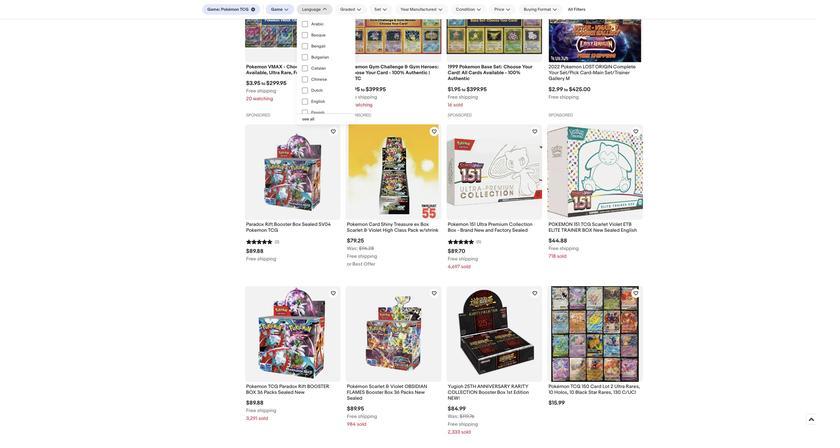 Task type: vqa. For each thing, say whether or not it's contained in the screenshot.
Your inside the pokemon gym challenge & gym heroes: choose your card - 100% authentic | wotc
yes



Task type: describe. For each thing, give the bounding box(es) containing it.
free inside $89.88 free shipping
[[246, 256, 256, 262]]

pokemon
[[549, 222, 573, 228]]

free inside $44.88 free shipping 718 sold
[[549, 246, 559, 252]]

to for $1.95 to $399.95 free shipping 16 watching
[[361, 87, 365, 92]]

tap to watch item - paradox rift booster box sealed sv04 pokemon tcg image
[[329, 127, 338, 136]]

tcg inside "pokemon 151 tcg scarlet violet etb elite trainer box new sealed english"
[[581, 222, 591, 228]]

sponsored for $1.95 to $399.95 free shipping 16 sold
[[448, 113, 472, 117]]

rift inside pokemon tcg paradox rift booster box 36 packs sealed new
[[298, 384, 306, 390]]

to for $2.99 to $425.00 free shipping
[[564, 87, 568, 92]]

brand
[[460, 228, 473, 234]]

choose inside pokemon gym challenge & gym heroes: choose your card - 100% authentic | wotc
[[347, 70, 365, 76]]

full
[[294, 70, 301, 76]]

pokemon inside 2022 pokemon lost origin complete your set/pick card-main set/trainer gallery m
[[561, 64, 582, 70]]

box inside pokémon scarlet & violet obsidian flames booster box 36 packs new sealed
[[385, 390, 393, 396]]

game: pokémon tcg link
[[202, 4, 260, 15]]

sealed inside paradox rift booster box sealed sv04 pokemon tcg
[[302, 222, 318, 228]]

sold for $89.88
[[259, 416, 268, 422]]

price
[[495, 7, 504, 12]]

(2) link
[[246, 239, 279, 245]]

free inside $89.88 free shipping 3,291 sold
[[246, 408, 256, 414]]

buying format
[[524, 7, 551, 12]]

tap to watch item - pokémon tcg 150 card lot 2 ultra rares, 10 holos, 10 black star rares, 130 c/uc! image
[[631, 289, 641, 298]]

pokemon inside pokemon tcg paradox rift booster box 36 packs sealed new
[[246, 384, 267, 390]]

rare,
[[281, 70, 293, 76]]

authentic inside pokemon gym challenge & gym heroes: choose your card - 100% authentic | wotc
[[406, 70, 428, 76]]

shipping inside $1.95 to $399.95 free shipping 16 sold
[[459, 94, 478, 100]]

choose inside pokemon vmax - choose your card - all available, ultra rare, full art holo tcg
[[287, 64, 304, 70]]

set:
[[493, 64, 503, 70]]

pokemon gym challenge & gym heroes: choose your card - 100% authentic | wotc link
[[347, 64, 440, 84]]

base
[[481, 64, 492, 70]]

basque
[[311, 33, 326, 38]]

set/pick
[[560, 70, 579, 76]]

collection
[[509, 222, 533, 228]]

was: for $84.99
[[448, 414, 459, 420]]

card inside pokemon vmax - choose your card - all available, ultra rare, full art holo tcg
[[316, 64, 328, 70]]

tap to watch item - pokemon 151 tcg scarlet violet etb elite trainer box new sealed english image
[[631, 127, 641, 136]]

sold inside $1.95 to $399.95 free shipping 16 sold
[[453, 102, 463, 108]]

shipping inside $2.99 to $425.00 free shipping
[[560, 94, 579, 100]]

pokemon 151 ultra premium collection box - brand new and factory sealed link
[[448, 222, 541, 235]]

watching for $3.95
[[253, 96, 273, 102]]

pokemon inside pokemon card shiny treasure ex box scarlet & violet high class pack w/shrink
[[347, 222, 368, 228]]

rarity
[[512, 384, 529, 390]]

free inside '$84.99 was: $119.76 free shipping 2,333 sold'
[[448, 422, 458, 428]]

1st
[[507, 390, 513, 396]]

bulgarian
[[311, 55, 329, 60]]

$2.99 to $425.00 free shipping
[[549, 86, 591, 100]]

buying
[[524, 7, 537, 12]]

$89.95
[[347, 406, 364, 413]]

sold inside '$84.99 was: $119.76 free shipping 2,333 sold'
[[461, 430, 471, 436]]

$15.99
[[549, 400, 565, 407]]

shipping inside $89.95 free shipping 984 sold
[[358, 414, 377, 420]]

|
[[429, 70, 430, 76]]

scarlet inside pokemon card shiny treasure ex box scarlet & violet high class pack w/shrink
[[347, 228, 363, 234]]

pokemon 151 tcg scarlet violet etb elite trainer box new sealed english
[[549, 222, 637, 234]]

free inside $3.95 to $299.95 free shipping 20 watching
[[246, 88, 256, 94]]

1999 pokemon base set: choose your card! all cards available - 100% authentic
[[448, 64, 532, 82]]

authentic inside 1999 pokemon base set: choose your card! all cards available - 100% authentic
[[448, 76, 470, 82]]

all filters
[[568, 7, 586, 12]]

1 horizontal spatial rares,
[[626, 384, 640, 390]]

pokémon for pokémon tcg 150 card lot 2 ultra rares, 10 holos, 10 black star rares, 130 c/uc!
[[549, 384, 570, 390]]

language button
[[297, 4, 333, 15]]

wotc
[[347, 76, 361, 82]]

card inside pokémon tcg 150 card lot 2 ultra rares, 10 holos, 10 black star rares, 130 c/uc!
[[591, 384, 602, 390]]

box inside "pokemon 151 tcg scarlet violet etb elite trainer box new sealed english"
[[582, 228, 592, 234]]

to for $1.95 to $399.95 free shipping 16 sold
[[462, 87, 466, 92]]

tcg inside paradox rift booster box sealed sv04 pokemon tcg
[[268, 228, 278, 234]]

see
[[302, 117, 309, 122]]

scarlet inside "pokemon 151 tcg scarlet violet etb elite trainer box new sealed english"
[[592, 222, 608, 228]]

$1.95 to $399.95 free shipping 16 watching
[[347, 86, 386, 108]]

1 gym from the left
[[369, 64, 380, 70]]

(5)
[[477, 240, 481, 245]]

ultra inside pokemon 151 ultra premium collection box - brand new and factory sealed
[[477, 222, 487, 228]]

english link
[[297, 96, 356, 107]]

& inside pokemon card shiny treasure ex box scarlet & violet high class pack w/shrink
[[364, 228, 368, 234]]

shiny
[[381, 222, 393, 228]]

all filters button
[[566, 4, 588, 15]]

set/trainer
[[605, 70, 630, 76]]

tcg inside pokémon tcg 150 card lot 2 ultra rares, 10 holos, 10 black star rares, 130 c/uc!
[[571, 384, 581, 390]]

tcg right game:
[[240, 7, 249, 12]]

2,333
[[448, 430, 460, 436]]

packs inside pokemon tcg paradox rift booster box 36 packs sealed new
[[264, 390, 277, 396]]

5 out of 5 stars image for $89.70
[[448, 239, 474, 245]]

booster inside yugioh 25th anniversary rarity collection booster box 1st edition new!
[[479, 390, 496, 396]]

1999 pokemon base set: choose your card! all cards available - 100% authentic image
[[447, 0, 542, 54]]

- inside pokemon 151 ultra premium collection box - brand new and factory sealed
[[457, 228, 459, 234]]

pokemon vmax - choose your card - all available, ultra rare, full art holo tcg image
[[245, 0, 341, 48]]

obsidian
[[405, 384, 427, 390]]

gallery
[[549, 76, 565, 82]]

or
[[347, 261, 351, 268]]

all for $299.95
[[332, 64, 338, 70]]

pokémon tcg 150 card lot 2 ultra rares, 10 holos, 10 black star rares, 130 c/uc! image
[[552, 287, 639, 382]]

$44.88
[[549, 238, 567, 245]]

origin
[[595, 64, 612, 70]]

$96.28
[[359, 246, 374, 252]]

ultra inside pokémon tcg 150 card lot 2 ultra rares, 10 holos, 10 black star rares, 130 c/uc!
[[615, 384, 625, 390]]

was: for $79.25
[[347, 246, 358, 252]]

pokemon tcg paradox rift booster box 36 packs sealed new
[[246, 384, 329, 396]]

chinese link
[[297, 74, 356, 85]]

offer
[[364, 261, 375, 268]]

black
[[575, 390, 588, 396]]

1 10 from the left
[[549, 390, 553, 396]]

premium
[[488, 222, 508, 228]]

new inside pokemon 151 ultra premium collection box - brand new and factory sealed
[[474, 228, 484, 234]]

$399.95 for $1.95 to $399.95 free shipping 16 sold
[[467, 86, 487, 93]]

1999 pokemon base set: choose your card! all cards available - 100% authentic link
[[448, 64, 541, 84]]

box inside pokemon tcg paradox rift booster box 36 packs sealed new
[[246, 390, 256, 396]]

$299.95
[[266, 80, 287, 87]]

$399.95 for $1.95 to $399.95 free shipping 16 watching
[[366, 86, 386, 93]]

shipping inside '$84.99 was: $119.76 free shipping 2,333 sold'
[[459, 422, 478, 428]]

new inside pokemon tcg paradox rift booster box 36 packs sealed new
[[295, 390, 305, 396]]

pokemon card shiny treasure ex box scarlet & violet high class pack w/shrink image
[[349, 124, 439, 220]]

elite
[[549, 228, 560, 234]]

pokemon inside paradox rift booster box sealed sv04 pokemon tcg
[[246, 228, 267, 234]]

catalan
[[311, 66, 326, 71]]

lost
[[583, 64, 594, 70]]

sv04
[[319, 222, 331, 228]]

$3.95 to $299.95 free shipping 20 watching
[[246, 80, 287, 102]]

ultra inside pokemon vmax - choose your card - all available, ultra rare, full art holo tcg
[[269, 70, 280, 76]]

pokemon inside pokemon gym challenge & gym heroes: choose your card - 100% authentic | wotc
[[347, 64, 368, 70]]

tap to watch item - pokemon 151 ultra premium collection box - brand new and factory sealed image
[[531, 127, 540, 136]]

pokemon gym challenge & gym heroes: choose your card - 100% authentic | wotc
[[347, 64, 439, 82]]

new!
[[448, 396, 460, 402]]

lot
[[603, 384, 610, 390]]

shipping inside $79.25 was: $96.28 free shipping or best offer
[[358, 254, 377, 260]]

tcg inside pokemon vmax - choose your card - all available, ultra rare, full art holo tcg
[[322, 70, 332, 76]]

- inside 1999 pokemon base set: choose your card! all cards available - 100% authentic
[[505, 70, 507, 76]]

$84.99 was: $119.76 free shipping 2,333 sold
[[448, 406, 478, 436]]

pokémon for pokémon scarlet & violet obsidian flames booster box 36 packs new sealed
[[347, 384, 368, 390]]

english inside "pokemon 151 tcg scarlet violet etb elite trainer box new sealed english"
[[621, 228, 637, 234]]

booster
[[307, 384, 329, 390]]

free inside $79.25 was: $96.28 free shipping or best offer
[[347, 254, 357, 260]]

card-
[[580, 70, 593, 76]]

yugioh 25th anniversary rarity collection booster box 1st edition new! link
[[448, 384, 541, 404]]

3,291
[[246, 416, 257, 422]]

free inside $1.95 to $399.95 free shipping 16 watching
[[347, 94, 357, 100]]

2022
[[549, 64, 560, 70]]

year manufactured button
[[395, 4, 448, 15]]

free inside $1.95 to $399.95 free shipping 16 sold
[[448, 94, 458, 100]]

to for $3.95 to $299.95 free shipping 20 watching
[[262, 81, 265, 86]]

your inside 2022 pokemon lost origin complete your set/pick card-main set/trainer gallery m
[[549, 70, 559, 76]]

shipping inside $89.88 free shipping
[[257, 256, 276, 262]]

$84.99
[[448, 406, 466, 413]]

tap to watch item - pokémon scarlet & violet obsidian flames booster box 36 packs new sealed image
[[430, 289, 439, 298]]

buying format button
[[519, 4, 563, 15]]

$425.00
[[569, 86, 591, 93]]

$119.76
[[460, 414, 475, 420]]

pokémon inside game: pokémon tcg link
[[221, 7, 239, 12]]

sealed inside "pokemon 151 tcg scarlet violet etb elite trainer box new sealed english"
[[604, 228, 620, 234]]

pokemon 151 tcg scarlet violet etb elite trainer box new sealed english link
[[549, 222, 642, 235]]

$89.88 for $89.88 free shipping
[[246, 248, 264, 255]]



Task type: locate. For each thing, give the bounding box(es) containing it.
card right wotc
[[377, 70, 388, 76]]

$89.88 inside $89.88 free shipping
[[246, 248, 264, 255]]

16 inside $1.95 to $399.95 free shipping 16 watching
[[347, 102, 352, 108]]

box inside pokemon 151 ultra premium collection box - brand new and factory sealed
[[448, 228, 456, 234]]

1 vertical spatial rift
[[298, 384, 306, 390]]

card down bulgarian
[[316, 64, 328, 70]]

paradox rift booster box sealed sv04 pokemon tcg image
[[245, 124, 341, 220]]

m
[[566, 76, 570, 82]]

pokemon 151 ultra premium collection box - brand new and factory sealed image
[[447, 124, 542, 220]]

151 inside "pokemon 151 tcg scarlet violet etb elite trainer box new sealed english"
[[574, 222, 580, 228]]

your left 2022
[[522, 64, 532, 70]]

16 for $1.95 to $399.95 free shipping 16 watching
[[347, 102, 352, 108]]

shipping inside $1.95 to $399.95 free shipping 16 watching
[[358, 94, 377, 100]]

1 vertical spatial ultra
[[477, 222, 487, 228]]

choose inside 1999 pokemon base set: choose your card! all cards available - 100% authentic
[[504, 64, 521, 70]]

tcg left 150
[[571, 384, 581, 390]]

pokemon up (5) link
[[448, 222, 469, 228]]

watching right 20
[[253, 96, 273, 102]]

tap to watch item - yugioh 25th anniversary rarity collection booster box 1st edition new! image
[[531, 289, 540, 298]]

1 horizontal spatial 151
[[574, 222, 580, 228]]

box left 1st
[[497, 390, 506, 396]]

heroes:
[[421, 64, 439, 70]]

1 horizontal spatial 100%
[[508, 70, 521, 76]]

sealed
[[302, 222, 318, 228], [512, 228, 528, 234], [604, 228, 620, 234], [278, 390, 294, 396], [347, 396, 363, 402]]

rift up (2) link
[[265, 222, 273, 228]]

2 10 from the left
[[570, 390, 574, 396]]

0 horizontal spatial scarlet
[[347, 228, 363, 234]]

graded button
[[335, 4, 367, 15]]

sponsored down $1.95 to $399.95 free shipping 16 sold
[[448, 113, 472, 117]]

shipping down "$89.70"
[[459, 256, 478, 262]]

paradox left booster
[[279, 384, 297, 390]]

0 horizontal spatial 100%
[[392, 70, 405, 76]]

sponsored for $1.95 to $399.95 free shipping 16 watching
[[347, 113, 371, 117]]

1 $1.95 from the left
[[347, 86, 360, 93]]

1 vertical spatial paradox
[[279, 384, 297, 390]]

scarlet inside pokémon scarlet & violet obsidian flames booster box 36 packs new sealed
[[369, 384, 385, 390]]

16 down wotc
[[347, 102, 352, 108]]

shipping up 3,291
[[257, 408, 276, 414]]

yugioh 25th anniversary rarity collection booster box 1st edition new! image
[[448, 287, 541, 382]]

pokémon scarlet & violet obsidian flames booster box 36 packs new sealed link
[[347, 384, 440, 404]]

36 up $89.88 free shipping 3,291 sold
[[257, 390, 263, 396]]

1 horizontal spatial english
[[621, 228, 637, 234]]

0 horizontal spatial 5 out of 5 stars image
[[246, 239, 272, 245]]

sold right '984'
[[357, 422, 367, 428]]

card left shiny
[[369, 222, 380, 228]]

$399.95 down cards
[[467, 86, 487, 93]]

choose
[[287, 64, 304, 70], [504, 64, 521, 70], [347, 70, 365, 76]]

your left m
[[549, 70, 559, 76]]

violet left obsidian
[[391, 384, 404, 390]]

0 horizontal spatial pokémon
[[221, 7, 239, 12]]

free down card!
[[448, 94, 458, 100]]

0 horizontal spatial paradox
[[246, 222, 264, 228]]

box inside pokemon card shiny treasure ex box scarlet & violet high class pack w/shrink
[[421, 222, 429, 228]]

0 horizontal spatial authentic
[[406, 70, 428, 76]]

authentic left |
[[406, 70, 428, 76]]

free up the 718 on the right of the page
[[549, 246, 559, 252]]

was: down $79.25
[[347, 246, 358, 252]]

1 151 from the left
[[470, 222, 476, 228]]

pokémon scarlet & violet obsidian flames booster box 36 packs new sealed image
[[346, 287, 441, 382]]

shipping down $44.88
[[560, 246, 579, 252]]

shipping down $299.95
[[257, 88, 276, 94]]

0 horizontal spatial rift
[[265, 222, 273, 228]]

star
[[589, 390, 597, 396]]

$89.88 down (2) link
[[246, 248, 264, 255]]

rares, right 130
[[626, 384, 640, 390]]

your right wotc
[[366, 70, 376, 76]]

sold for $89.95
[[357, 422, 367, 428]]

pokémon tcg 150 card lot 2 ultra rares, 10 holos, 10 black star rares, 130 c/uc!
[[549, 384, 640, 396]]

0 horizontal spatial packs
[[264, 390, 277, 396]]

150
[[582, 384, 589, 390]]

sold right 4,697
[[461, 264, 471, 270]]

1 100% from the left
[[392, 70, 405, 76]]

0 vertical spatial ultra
[[269, 70, 280, 76]]

1 vertical spatial was:
[[448, 414, 459, 420]]

& inside pokemon gym challenge & gym heroes: choose your card - 100% authentic | wotc
[[405, 64, 408, 70]]

card inside pokemon card shiny treasure ex box scarlet & violet high class pack w/shrink
[[369, 222, 380, 228]]

was: down $84.99 on the bottom of the page
[[448, 414, 459, 420]]

shipping down $425.00 at the top right of the page
[[560, 94, 579, 100]]

0 horizontal spatial &
[[364, 228, 368, 234]]

bulgarian link
[[297, 52, 356, 63]]

2 horizontal spatial pokémon
[[549, 384, 570, 390]]

violet left "etb"
[[609, 222, 622, 228]]

1 horizontal spatial box
[[582, 228, 592, 234]]

$1.95 down wotc
[[347, 86, 360, 93]]

sponsored down $2.99 to $425.00 free shipping
[[549, 113, 573, 117]]

booster inside paradox rift booster box sealed sv04 pokemon tcg
[[274, 222, 291, 228]]

36 inside pokemon tcg paradox rift booster box 36 packs sealed new
[[257, 390, 263, 396]]

1 vertical spatial $89.88
[[246, 400, 264, 407]]

10 left black
[[570, 390, 574, 396]]

card!
[[448, 70, 461, 76]]

rift
[[265, 222, 273, 228], [298, 384, 306, 390]]

your inside pokemon vmax - choose your card - all available, ultra rare, full art holo tcg
[[305, 64, 315, 70]]

1 horizontal spatial packs
[[401, 390, 414, 396]]

151 for trainer
[[574, 222, 580, 228]]

$89.88 inside $89.88 free shipping 3,291 sold
[[246, 400, 264, 407]]

was: inside $79.25 was: $96.28 free shipping or best offer
[[347, 246, 358, 252]]

all inside button
[[568, 7, 573, 12]]

chinese
[[311, 77, 327, 82]]

0 horizontal spatial 151
[[470, 222, 476, 228]]

3 sponsored from the left
[[448, 113, 472, 117]]

1 vertical spatial box
[[246, 390, 256, 396]]

0 horizontal spatial all
[[332, 64, 338, 70]]

1 horizontal spatial gym
[[409, 64, 420, 70]]

2 100% from the left
[[508, 70, 521, 76]]

0 horizontal spatial ultra
[[269, 70, 280, 76]]

to
[[262, 81, 265, 86], [361, 87, 365, 92], [462, 87, 466, 92], [564, 87, 568, 92]]

& left obsidian
[[386, 384, 389, 390]]

1 horizontal spatial 16
[[448, 102, 452, 108]]

100% inside pokemon gym challenge & gym heroes: choose your card - 100% authentic | wotc
[[392, 70, 405, 76]]

5 out of 5 stars image for $89.88
[[246, 239, 272, 245]]

1 horizontal spatial paradox
[[279, 384, 297, 390]]

challenge
[[381, 64, 404, 70]]

box inside paradox rift booster box sealed sv04 pokemon tcg
[[293, 222, 301, 228]]

&
[[405, 64, 408, 70], [364, 228, 368, 234], [386, 384, 389, 390]]

2 vertical spatial ultra
[[615, 384, 625, 390]]

pokémon tcg 150 card lot 2 ultra rares, 10 holos, 10 black star rares, 130 c/uc! link
[[549, 384, 642, 398]]

pokemon 151 ultra premium collection box - brand new and factory sealed
[[448, 222, 533, 234]]

$399.95 inside $1.95 to $399.95 free shipping 16 watching
[[366, 86, 386, 93]]

to down wotc
[[361, 87, 365, 92]]

c/uc!
[[622, 390, 637, 396]]

pokemon up (2) link
[[246, 228, 267, 234]]

sold for $89.70
[[461, 264, 471, 270]]

all left filters
[[568, 7, 573, 12]]

paradox inside pokemon tcg paradox rift booster box 36 packs sealed new
[[279, 384, 297, 390]]

0 horizontal spatial 36
[[257, 390, 263, 396]]

1 horizontal spatial ultra
[[477, 222, 487, 228]]

2 horizontal spatial choose
[[504, 64, 521, 70]]

free up 4,697
[[448, 256, 458, 262]]

ultra left premium
[[477, 222, 487, 228]]

0 horizontal spatial violet
[[369, 228, 382, 234]]

0 horizontal spatial was:
[[347, 246, 358, 252]]

arabic link
[[297, 19, 356, 30]]

1 horizontal spatial rift
[[298, 384, 306, 390]]

shipping down $96.28
[[358, 254, 377, 260]]

edition
[[514, 390, 529, 396]]

pokemon inside pokemon 151 ultra premium collection box - brand new and factory sealed
[[448, 222, 469, 228]]

watching for $1.95
[[353, 102, 373, 108]]

free down $2.99
[[549, 94, 559, 100]]

shipping down $119.76
[[459, 422, 478, 428]]

pokemon up wotc
[[347, 64, 368, 70]]

1 vertical spatial english
[[621, 228, 637, 234]]

$3.95
[[246, 80, 261, 87]]

holos,
[[555, 390, 569, 396]]

tap to watch item - pokemon tcg paradox rift booster box 36 packs sealed new image
[[329, 289, 338, 298]]

151
[[470, 222, 476, 228], [574, 222, 580, 228]]

pokémon inside pokémon scarlet & violet obsidian flames booster box 36 packs new sealed
[[347, 384, 368, 390]]

free up or
[[347, 254, 357, 260]]

sponsored for $3.95 to $299.95 free shipping 20 watching
[[246, 113, 270, 117]]

1 horizontal spatial pokémon
[[347, 384, 368, 390]]

shipping inside $89.70 free shipping 4,697 sold
[[459, 256, 478, 262]]

2 horizontal spatial scarlet
[[592, 222, 608, 228]]

sealed inside pokemon 151 ultra premium collection box - brand new and factory sealed
[[512, 228, 528, 234]]

$89.88
[[246, 248, 264, 255], [246, 400, 264, 407]]

to inside $1.95 to $399.95 free shipping 16 watching
[[361, 87, 365, 92]]

pokemon up $79.25
[[347, 222, 368, 228]]

0 horizontal spatial choose
[[287, 64, 304, 70]]

1 horizontal spatial 10
[[570, 390, 574, 396]]

scarlet
[[592, 222, 608, 228], [347, 228, 363, 234], [369, 384, 385, 390]]

dutch
[[311, 88, 323, 93]]

2022 pokemon lost origin complete your set/pick card-main set/trainer gallery m
[[549, 64, 636, 82]]

your inside pokemon gym challenge & gym heroes: choose your card - 100% authentic | wotc
[[366, 70, 376, 76]]

collection
[[448, 390, 478, 396]]

all
[[310, 117, 315, 122]]

to right $2.99
[[564, 87, 568, 92]]

new inside pokémon scarlet & violet obsidian flames booster box 36 packs new sealed
[[415, 390, 425, 396]]

151 left and
[[470, 222, 476, 228]]

pokemon up $89.88 free shipping 3,291 sold
[[246, 384, 267, 390]]

catalan link
[[297, 63, 356, 74]]

format
[[538, 7, 551, 12]]

violet inside pokémon scarlet & violet obsidian flames booster box 36 packs new sealed
[[391, 384, 404, 390]]

free up 2,333
[[448, 422, 458, 428]]

1 5 out of 5 stars image from the left
[[246, 239, 272, 245]]

dutch link
[[297, 85, 356, 96]]

$1.95 for $1.95 to $399.95 free shipping 16 sold
[[448, 86, 461, 93]]

$1.95 down card!
[[448, 86, 461, 93]]

$399.95
[[366, 86, 386, 93], [467, 86, 487, 93]]

game: pokémon tcg
[[207, 7, 249, 12]]

1 packs from the left
[[264, 390, 277, 396]]

graded
[[340, 7, 355, 12]]

new
[[474, 228, 484, 234], [594, 228, 603, 234], [295, 390, 305, 396], [415, 390, 425, 396]]

$89.70 free shipping 4,697 sold
[[448, 248, 478, 270]]

1 horizontal spatial was:
[[448, 414, 459, 420]]

1 horizontal spatial $1.95
[[448, 86, 461, 93]]

1999
[[448, 64, 458, 70]]

16 down card!
[[448, 102, 452, 108]]

0 horizontal spatial $1.95
[[347, 86, 360, 93]]

pokémon up $15.99
[[549, 384, 570, 390]]

booster right 'flames'
[[366, 390, 384, 396]]

0 vertical spatial english
[[311, 99, 325, 104]]

$79.25
[[347, 238, 364, 245]]

sold inside $44.88 free shipping 718 sold
[[557, 254, 567, 260]]

0 horizontal spatial rares,
[[599, 390, 612, 396]]

2022 pokemon lost origin complete your set/pick card-main set/trainer gallery m image
[[549, 0, 641, 62]]

manufactured
[[410, 7, 437, 12]]

booster
[[274, 222, 291, 228], [366, 390, 384, 396], [479, 390, 496, 396]]

1 horizontal spatial booster
[[366, 390, 384, 396]]

tap to watch item - pokemon card shiny treasure ex box scarlet & violet high class pack w/shrink image
[[430, 127, 439, 136]]

watching inside $3.95 to $299.95 free shipping 20 watching
[[253, 96, 273, 102]]

sold right the 718 on the right of the page
[[557, 254, 567, 260]]

sold inside $89.95 free shipping 984 sold
[[357, 422, 367, 428]]

year
[[401, 7, 409, 12]]

tcg inside pokemon tcg paradox rift booster box 36 packs sealed new
[[268, 384, 278, 390]]

your
[[305, 64, 315, 70], [522, 64, 532, 70], [366, 70, 376, 76], [549, 70, 559, 76]]

984
[[347, 422, 356, 428]]

pokemon gym challenge & gym heroes: choose your card - 100% authentic | wotc image
[[346, 0, 441, 54]]

2 16 from the left
[[448, 102, 452, 108]]

2 horizontal spatial &
[[405, 64, 408, 70]]

0 vertical spatial &
[[405, 64, 408, 70]]

$44.88 free shipping 718 sold
[[549, 238, 579, 260]]

1 vertical spatial &
[[364, 228, 368, 234]]

$89.88 for $89.88 free shipping 3,291 sold
[[246, 400, 264, 407]]

$399.95 down the 'pokemon gym challenge & gym heroes: choose your card - 100% authentic | wotc' link
[[366, 86, 386, 93]]

sealed inside pokémon scarlet & violet obsidian flames booster box 36 packs new sealed
[[347, 396, 363, 402]]

trainer
[[562, 228, 581, 234]]

2 vertical spatial &
[[386, 384, 389, 390]]

rift inside paradox rift booster box sealed sv04 pokemon tcg
[[265, 222, 273, 228]]

pokemon tcg paradox rift booster box 36 packs sealed new image
[[258, 287, 328, 382]]

pokémon scarlet & violet obsidian flames booster box 36 packs new sealed
[[347, 384, 427, 402]]

0 vertical spatial rift
[[265, 222, 273, 228]]

2 36 from the left
[[394, 390, 400, 396]]

$89.95 free shipping 984 sold
[[347, 406, 377, 428]]

2 5 out of 5 stars image from the left
[[448, 239, 474, 245]]

36 inside pokémon scarlet & violet obsidian flames booster box 36 packs new sealed
[[394, 390, 400, 396]]

1 horizontal spatial choose
[[347, 70, 365, 76]]

shipping inside $89.88 free shipping 3,291 sold
[[257, 408, 276, 414]]

cards
[[469, 70, 482, 76]]

basque link
[[297, 30, 356, 41]]

2022 pokemon lost origin complete your set/pick card-main set/trainer gallery m link
[[549, 64, 642, 84]]

free up 3,291
[[246, 408, 256, 414]]

sold right 3,291
[[259, 416, 268, 422]]

100%
[[392, 70, 405, 76], [508, 70, 521, 76]]

16 inside $1.95 to $399.95 free shipping 16 sold
[[448, 102, 452, 108]]

151 right pokemon
[[574, 222, 580, 228]]

pokemon 151 tcg scarlet violet etb elite trainer box new sealed english image
[[547, 127, 643, 218]]

sponsored down $1.95 to $399.95 free shipping 16 watching
[[347, 113, 371, 117]]

130
[[614, 390, 621, 396]]

1 sponsored from the left
[[246, 113, 270, 117]]

2 $1.95 from the left
[[448, 86, 461, 93]]

tcg up chinese
[[322, 70, 332, 76]]

game
[[271, 7, 283, 12]]

5 out of 5 stars image up $89.88 free shipping
[[246, 239, 272, 245]]

your inside 1999 pokemon base set: choose your card! all cards available - 100% authentic
[[522, 64, 532, 70]]

to inside $3.95 to $299.95 free shipping 20 watching
[[262, 81, 265, 86]]

0 horizontal spatial 16
[[347, 102, 352, 108]]

0 vertical spatial $89.88
[[246, 248, 264, 255]]

2 horizontal spatial all
[[568, 7, 573, 12]]

treasure
[[394, 222, 413, 228]]

see all button
[[297, 114, 356, 124]]

sold inside $89.70 free shipping 4,697 sold
[[461, 264, 471, 270]]

1 horizontal spatial scarlet
[[369, 384, 385, 390]]

2 packs from the left
[[401, 390, 414, 396]]

2 sponsored from the left
[[347, 113, 371, 117]]

free inside $89.70 free shipping 4,697 sold
[[448, 256, 458, 262]]

2
[[611, 384, 614, 390]]

1 horizontal spatial violet
[[391, 384, 404, 390]]

year manufactured
[[401, 7, 437, 12]]

pokemon inside 1999 pokemon base set: choose your card! all cards available - 100% authentic
[[459, 64, 480, 70]]

5 out of 5 stars image up "$89.70"
[[448, 239, 474, 245]]

art
[[303, 70, 310, 76]]

1 horizontal spatial 36
[[394, 390, 400, 396]]

sealed inside pokemon tcg paradox rift booster box 36 packs sealed new
[[278, 390, 294, 396]]

ultra right the 2 at the bottom right of page
[[615, 384, 625, 390]]

free inside $2.99 to $425.00 free shipping
[[549, 94, 559, 100]]

$1.95 inside $1.95 to $399.95 free shipping 16 watching
[[347, 86, 360, 93]]

2 horizontal spatial ultra
[[615, 384, 625, 390]]

2 horizontal spatial booster
[[479, 390, 496, 396]]

16 for $1.95 to $399.95 free shipping 16 sold
[[448, 102, 452, 108]]

shipping inside $3.95 to $299.95 free shipping 20 watching
[[257, 88, 276, 94]]

new inside "pokemon 151 tcg scarlet violet etb elite trainer box new sealed english"
[[594, 228, 603, 234]]

shipping inside $44.88 free shipping 718 sold
[[560, 246, 579, 252]]

2 $89.88 from the top
[[246, 400, 264, 407]]

card inside pokemon gym challenge & gym heroes: choose your card - 100% authentic | wotc
[[377, 70, 388, 76]]

100% right set:
[[508, 70, 521, 76]]

0 horizontal spatial box
[[246, 390, 256, 396]]

tcg up (2)
[[268, 228, 278, 234]]

$1.95 for $1.95 to $399.95 free shipping 16 watching
[[347, 86, 360, 93]]

gym left challenge
[[369, 64, 380, 70]]

tcg up $89.88 free shipping 3,291 sold
[[268, 384, 278, 390]]

free down (2) link
[[246, 256, 256, 262]]

booster inside pokémon scarlet & violet obsidian flames booster box 36 packs new sealed
[[366, 390, 384, 396]]

rift left booster
[[298, 384, 306, 390]]

to inside $2.99 to $425.00 free shipping
[[564, 87, 568, 92]]

all for $399.95
[[462, 70, 468, 76]]

1 36 from the left
[[257, 390, 263, 396]]

holo
[[311, 70, 321, 76]]

bengali
[[311, 44, 326, 49]]

151 for brand
[[470, 222, 476, 228]]

paradox inside paradox rift booster box sealed sv04 pokemon tcg
[[246, 222, 264, 228]]

pokemon up $3.95
[[246, 64, 267, 70]]

20
[[246, 96, 252, 102]]

0 vertical spatial was:
[[347, 246, 358, 252]]

sold inside $89.88 free shipping 3,291 sold
[[259, 416, 268, 422]]

violet left high
[[369, 228, 382, 234]]

watching
[[253, 96, 273, 102], [353, 102, 373, 108]]

box left obsidian
[[385, 390, 393, 396]]

- inside pokemon gym challenge & gym heroes: choose your card - 100% authentic | wotc
[[389, 70, 391, 76]]

4 sponsored from the left
[[549, 113, 573, 117]]

high
[[383, 228, 393, 234]]

2 $399.95 from the left
[[467, 86, 487, 93]]

vmax
[[268, 64, 282, 70]]

pokémon inside pokémon tcg 150 card lot 2 ultra rares, 10 holos, 10 black star rares, 130 c/uc!
[[549, 384, 570, 390]]

paradox rift booster box sealed sv04 pokemon tcg
[[246, 222, 331, 234]]

100% inside 1999 pokemon base set: choose your card! all cards available - 100% authentic
[[508, 70, 521, 76]]

violet inside pokemon card shiny treasure ex box scarlet & violet high class pack w/shrink
[[369, 228, 382, 234]]

shipping down $89.95
[[358, 414, 377, 420]]

2 151 from the left
[[574, 222, 580, 228]]

all down bulgarian link
[[332, 64, 338, 70]]

0 horizontal spatial booster
[[274, 222, 291, 228]]

scarlet right 'flames'
[[369, 384, 385, 390]]

to down 1999 pokemon base set: choose your card! all cards available - 100% authentic
[[462, 87, 466, 92]]

violet inside "pokemon 151 tcg scarlet violet etb elite trainer box new sealed english"
[[609, 222, 622, 228]]

ultra up $299.95
[[269, 70, 280, 76]]

2 horizontal spatial violet
[[609, 222, 622, 228]]

0 vertical spatial box
[[582, 228, 592, 234]]

1 horizontal spatial authentic
[[448, 76, 470, 82]]

available,
[[246, 70, 268, 76]]

shipping down wotc
[[358, 94, 377, 100]]

pokemon vmax - choose your card - all available, ultra rare, full art holo tcg
[[246, 64, 338, 76]]

36 left obsidian
[[394, 390, 400, 396]]

0 horizontal spatial $399.95
[[366, 86, 386, 93]]

shipping down (2) link
[[257, 256, 276, 262]]

all right card!
[[462, 70, 468, 76]]

1 horizontal spatial all
[[462, 70, 468, 76]]

2 gym from the left
[[409, 64, 420, 70]]

718
[[549, 254, 556, 260]]

151 inside pokemon 151 ultra premium collection box - brand new and factory sealed
[[470, 222, 476, 228]]

pokemon right 1999
[[459, 64, 480, 70]]

card left lot
[[591, 384, 602, 390]]

sold for $44.88
[[557, 254, 567, 260]]

pokemon
[[246, 64, 267, 70], [347, 64, 368, 70], [459, 64, 480, 70], [561, 64, 582, 70], [347, 222, 368, 228], [448, 222, 469, 228], [246, 228, 267, 234], [246, 384, 267, 390]]

5 out of 5 stars image
[[246, 239, 272, 245], [448, 239, 474, 245]]

your down bulgarian
[[305, 64, 315, 70]]

1 horizontal spatial 5 out of 5 stars image
[[448, 239, 474, 245]]

$1.95 inside $1.95 to $399.95 free shipping 16 sold
[[448, 86, 461, 93]]

0 horizontal spatial watching
[[253, 96, 273, 102]]

& inside pokémon scarlet & violet obsidian flames booster box 36 packs new sealed
[[386, 384, 389, 390]]

0 vertical spatial paradox
[[246, 222, 264, 228]]

booster right 25th
[[479, 390, 496, 396]]

class
[[394, 228, 407, 234]]

best
[[353, 261, 363, 268]]

$1.95 to $399.95 free shipping 16 sold
[[448, 86, 487, 108]]

pokemon inside pokemon vmax - choose your card - all available, ultra rare, full art holo tcg
[[246, 64, 267, 70]]

& up $79.25
[[364, 228, 368, 234]]

and
[[485, 228, 494, 234]]

box inside yugioh 25th anniversary rarity collection booster box 1st edition new!
[[497, 390, 506, 396]]

condition
[[456, 7, 475, 12]]

free down wotc
[[347, 94, 357, 100]]

sold right 2,333
[[461, 430, 471, 436]]

scarlet left "etb"
[[592, 222, 608, 228]]

0 horizontal spatial english
[[311, 99, 325, 104]]

1 horizontal spatial &
[[386, 384, 389, 390]]

100% left |
[[392, 70, 405, 76]]

box right ex
[[421, 222, 429, 228]]

rares, left 130
[[599, 390, 612, 396]]

free
[[246, 88, 256, 94], [347, 94, 357, 100], [448, 94, 458, 100], [549, 94, 559, 100], [549, 246, 559, 252], [347, 254, 357, 260], [246, 256, 256, 262], [448, 256, 458, 262], [246, 408, 256, 414], [347, 414, 357, 420], [448, 422, 458, 428]]

pokémon up $89.95
[[347, 384, 368, 390]]

free down $3.95
[[246, 88, 256, 94]]

$79.25 was: $96.28 free shipping or best offer
[[347, 238, 377, 268]]

$399.95 inside $1.95 to $399.95 free shipping 16 sold
[[467, 86, 487, 93]]

1 $399.95 from the left
[[366, 86, 386, 93]]

booster up (2)
[[274, 222, 291, 228]]

1 16 from the left
[[347, 102, 352, 108]]

box right trainer
[[582, 228, 592, 234]]

main
[[593, 70, 604, 76]]

free inside $89.95 free shipping 984 sold
[[347, 414, 357, 420]]

1 horizontal spatial $399.95
[[467, 86, 487, 93]]

0 horizontal spatial gym
[[369, 64, 380, 70]]

packs inside pokémon scarlet & violet obsidian flames booster box 36 packs new sealed
[[401, 390, 414, 396]]

(2)
[[275, 240, 279, 245]]

0 horizontal spatial 10
[[549, 390, 553, 396]]

1 horizontal spatial watching
[[353, 102, 373, 108]]

box left sv04
[[293, 222, 301, 228]]

1 $89.88 from the top
[[246, 248, 264, 255]]



